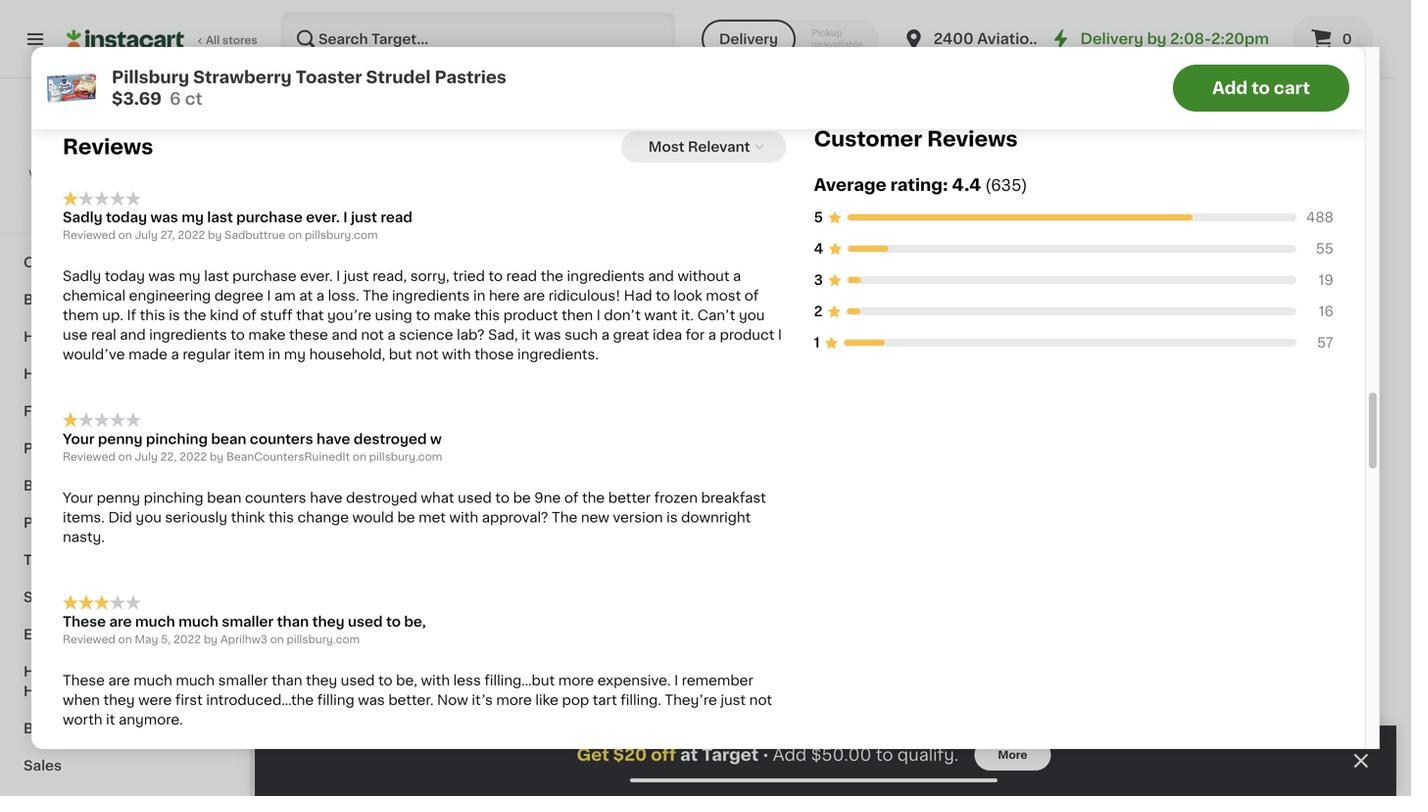 Task type: locate. For each thing, give the bounding box(es) containing it.
1 vertical spatial goods
[[82, 256, 129, 269]]

product group containing 4
[[474, 297, 638, 611]]

2:20pm
[[1211, 32, 1269, 46]]

by left aprilhw3
[[204, 634, 218, 645]]

2 right "buy"
[[1071, 34, 1078, 45]]

breakfast
[[294, 236, 400, 257], [24, 293, 92, 307], [528, 517, 593, 531], [708, 517, 773, 531]]

filling…but
[[484, 674, 555, 688]]

these up when
[[63, 674, 105, 688]]

not down remember
[[749, 694, 772, 707]]

filling
[[317, 694, 354, 707]]

1 vertical spatial pastries
[[402, 517, 457, 531]]

1 vertical spatial more
[[496, 694, 532, 707]]

1 vertical spatial item carousel region
[[294, 695, 1357, 797]]

by inside these are much much smaller than they used to be, reviewed on may 5, 2022 by aprilhw3 on pillsbury.com
[[204, 634, 218, 645]]

last inside sadly today was my last purchase ever. i just read, sorry, tried to read the ingredients and without a chemical engineering degree i am at a loss. the ingredients in here are ridiculous! had to look most of them up. if this is the kind of stuff that you're using to make this product then i don't want it. can't you use real and ingredients to make these and not a science lab? sad, it was such a great idea for a product i would've made a regular item in my household, but not with those ingredients.
[[204, 270, 229, 283]]

1 horizontal spatial product
[[720, 328, 775, 342]]

pets
[[24, 516, 55, 530]]

look
[[674, 289, 702, 303]]

last for sadly today was my last purchase ever. i just read, sorry, tried to read the ingredients and without a chemical engineering degree i am at a loss. the ingredients in here are ridiculous! had to look most of them up. if this is the kind of stuff that you're using to make this product then i don't want it. can't you use real and ingredients to make these and not a science lab? sad, it was such a great idea for a product i would've made a regular item in my household, but not with those ingredients.
[[204, 270, 229, 283]]

1 vertical spatial is
[[666, 511, 678, 525]]

sadly today was my last purchase ever. i just read, sorry, tried to read the ingredients and without a chemical engineering degree i am at a loss. the ingredients in here are ridiculous! had to look most of them up. if this is the kind of stuff that you're using to make this product then i don't want it. can't you use real and ingredients to make these and not a science lab? sad, it was such a great idea for a product i would've made a regular item in my household, but not with those ingredients.
[[63, 270, 782, 362]]

be, up these are much much smaller than they used to be, with less filling…but more expensive. i remember when they were first introduced…the filling was better. now it's more like pop tart filling. they're just not worth it anymore.
[[404, 615, 426, 629]]

instacart.
[[107, 185, 160, 196]]

1 vertical spatial used
[[348, 615, 383, 629]]

in right item
[[268, 348, 280, 362]]

make
[[434, 309, 471, 323], [248, 328, 286, 342]]

1 vertical spatial ct
[[1335, 128, 1346, 139]]

maid
[[1374, 51, 1408, 65]]

smaller inside these are much much smaller than they used to be, with less filling…but more expensive. i remember when they were first introduced…the filling was better. now it's more like pop tart filling. they're just not worth it anymore.
[[218, 674, 268, 688]]

0 vertical spatial ingredients
[[567, 270, 645, 283]]

bakery link
[[12, 95, 238, 132]]

3 for 3 pillsbury strawberry toaster strudel pastries
[[305, 472, 319, 492]]

used for they
[[341, 674, 375, 688]]

view for view all
[[715, 137, 742, 148]]

1 vertical spatial 4
[[485, 472, 500, 492]]

1 vertical spatial be,
[[396, 674, 417, 688]]

0 vertical spatial in
[[473, 289, 485, 303]]

purchase inside sadly today was my last purchase ever. i just read reviewed on july 27, 2022 by sadbuttrue on pillsbury.com
[[236, 211, 303, 225]]

that
[[296, 309, 324, 323]]

first
[[175, 694, 203, 707]]

cereal inside cinnamon toast crunch breakfast cereal
[[654, 537, 699, 551]]

be, inside these are much much smaller than they used to be, reviewed on may 5, 2022 by aprilhw3 on pillsbury.com
[[404, 615, 426, 629]]

2 crunch from the left
[[654, 517, 704, 531]]

to
[[1252, 80, 1270, 97], [489, 270, 503, 283], [656, 289, 670, 303], [416, 309, 430, 323], [230, 328, 245, 342], [495, 492, 510, 505], [386, 615, 401, 629], [378, 674, 393, 688], [876, 747, 893, 764]]

off
[[651, 747, 676, 764]]

breakfast inside cinnamon toast crunch breakfast cereal
[[708, 517, 773, 531]]

pillsbury.com up filling
[[287, 634, 360, 645]]

bean up 'beancountersruinedit'
[[211, 433, 246, 446]]

read up here
[[506, 270, 537, 283]]

1 item carousel region from the top
[[294, 227, 1357, 680]]

have inside your penny pinching bean counters have destroyed what used to be 9ne of the better frozen breakfast items.   did you seriously think this change would be met with approval? the new version is downright nasty.
[[310, 492, 343, 505]]

2 cinnamon from the left
[[654, 498, 724, 512]]

would
[[352, 511, 394, 525]]

0 horizontal spatial you
[[136, 511, 162, 525]]

0 vertical spatial pillsbury
[[112, 69, 189, 86]]

was right filling
[[358, 694, 385, 707]]

are inside these are much much smaller than they used to be, reviewed on may 5, 2022 by aprilhw3 on pillsbury.com
[[109, 615, 132, 629]]

1 vertical spatial pillsbury.com
[[369, 452, 442, 463]]

5 down average
[[814, 210, 823, 224]]

penny inside your penny pinching bean counters have destroyed w reviewed on july 22, 2022 by beancountersruinedit on pillsbury.com
[[98, 433, 143, 446]]

with up the now
[[421, 674, 450, 688]]

reviewed for sadly
[[63, 230, 115, 241]]

just
[[351, 211, 377, 225], [344, 270, 369, 283], [721, 694, 746, 707]]

view
[[715, 137, 742, 148], [29, 169, 55, 180], [1131, 240, 1165, 253]]

better.
[[388, 694, 434, 707]]

most relevant
[[649, 140, 750, 154]]

bakery
[[24, 107, 73, 121]]

sorry,
[[410, 270, 449, 283]]

1 vertical spatial than
[[272, 674, 302, 688]]

3 down 'beancountersruinedit'
[[305, 472, 319, 492]]

home improvement & hardware link
[[12, 654, 238, 710]]

6 right $3.69
[[170, 91, 181, 107]]

1 horizontal spatial read
[[506, 270, 537, 283]]

3 inside 3 pillsbury strawberry toaster strudel pastries
[[305, 472, 319, 492]]

of right most
[[745, 289, 759, 303]]

read inside sadly today was my last purchase ever. i just read reviewed on july 27, 2022 by sadbuttrue on pillsbury.com
[[381, 211, 412, 225]]

you're
[[327, 309, 371, 323]]

1 vertical spatial have
[[310, 492, 343, 505]]

of right 9ne
[[564, 492, 579, 505]]

than inside these are much much smaller than they used to be, reviewed on may 5, 2022 by aprilhw3 on pillsbury.com
[[277, 615, 309, 629]]

1 vertical spatial make
[[248, 328, 286, 342]]

you
[[739, 309, 765, 323], [136, 511, 162, 525]]

4 for 4 cinnamon toast crunch breakfast cereal
[[485, 472, 500, 492]]

of down degree
[[242, 309, 257, 323]]

1 toast from the left
[[548, 498, 585, 512]]

to inside your penny pinching bean counters have destroyed what used to be 9ne of the better frozen breakfast items.   did you seriously think this change would be met with approval? the new version is downright nasty.
[[495, 492, 510, 505]]

july inside your penny pinching bean counters have destroyed w reviewed on july 22, 2022 by beancountersruinedit on pillsbury.com
[[135, 452, 158, 463]]

1 vertical spatial ingredients
[[392, 289, 470, 303]]

add inside button
[[1212, 80, 1248, 97]]

destroyed inside your penny pinching bean counters have destroyed w reviewed on july 22, 2022 by beancountersruinedit on pillsbury.com
[[354, 433, 427, 446]]

strawberry inside the 'pillsbury strawberry toaster strudel pastries $3.69 6 ct'
[[193, 69, 292, 86]]

books & magazines
[[24, 722, 162, 736]]

pillsbury.com inside your penny pinching bean counters have destroyed w reviewed on july 22, 2022 by beancountersruinedit on pillsbury.com
[[369, 452, 442, 463]]

by left sadbuttrue
[[208, 230, 222, 241]]

reviewed inside these are much much smaller than they used to be, reviewed on may 5, 2022 by aprilhw3 on pillsbury.com
[[63, 634, 115, 645]]

purchase for read
[[236, 211, 303, 225]]

by inside your penny pinching bean counters have destroyed w reviewed on july 22, 2022 by beancountersruinedit on pillsbury.com
[[210, 452, 224, 463]]

2 cereal from the left
[[654, 537, 699, 551]]

be, inside these are much much smaller than they used to be, with less filling…but more expensive. i remember when they were first introduced…the filling was better. now it's more like pop tart filling. they're just not worth it anymore.
[[396, 674, 417, 688]]

not down the science
[[416, 348, 439, 362]]

0 vertical spatial used
[[458, 492, 492, 505]]

2022 for my
[[178, 230, 205, 241]]

2 your from the top
[[63, 492, 93, 505]]

2 vertical spatial reviewed
[[63, 634, 115, 645]]

0 horizontal spatial ct
[[185, 91, 203, 107]]

0 vertical spatial of
[[745, 289, 759, 303]]

not down using
[[361, 328, 384, 342]]

2 vertical spatial goods
[[88, 591, 135, 605]]

than inside these are much much smaller than they used to be, with less filling…but more expensive. i remember when they were first introduced…the filling was better. now it's more like pop tart filling. they're just not worth it anymore.
[[272, 674, 302, 688]]

pillsbury.com inside sadly today was my last purchase ever. i just read reviewed on july 27, 2022 by sadbuttrue on pillsbury.com
[[305, 230, 378, 241]]

reviewed inside your penny pinching bean counters have destroyed w reviewed on july 22, 2022 by beancountersruinedit on pillsbury.com
[[63, 452, 115, 463]]

1 vertical spatial the
[[552, 511, 578, 525]]

1 vertical spatial 6
[[1325, 128, 1332, 139]]

1 reviewed from the top
[[63, 230, 115, 241]]

4 down average
[[814, 242, 823, 256]]

it inside sadly today was my last purchase ever. i just read, sorry, tried to read the ingredients and without a chemical engineering degree i am at a loss. the ingredients in here are ridiculous! had to look most of them up. if this is the kind of stuff that you're using to make this product then i don't want it. can't you use real and ingredients to make these and not a science lab? sad, it was such a great idea for a product i would've made a regular item in my household, but not with those ingredients.
[[522, 328, 531, 342]]

the inside sadly today was my last purchase ever. i just read, sorry, tried to read the ingredients and without a chemical engineering degree i am at a loss. the ingredients in here are ridiculous! had to look most of them up. if this is the kind of stuff that you're using to make this product then i don't want it. can't you use real and ingredients to make these and not a science lab? sad, it was such a great idea for a product i would've made a regular item in my household, but not with those ingredients.
[[363, 289, 389, 303]]

foods
[[92, 181, 136, 195]]

2400
[[934, 32, 974, 46]]

view pricing policy. not affiliated with instacart.
[[29, 169, 212, 196]]

1 vertical spatial all
[[745, 137, 759, 148]]

1 vertical spatial read
[[506, 270, 537, 283]]

they for pillsbury.com
[[312, 615, 345, 629]]

penny for your penny pinching bean counters have destroyed w reviewed on july 22, 2022 by beancountersruinedit on pillsbury.com
[[98, 433, 143, 446]]

0 vertical spatial toaster
[[296, 69, 362, 86]]

1 your from the top
[[63, 433, 95, 446]]

1 vertical spatial destroyed
[[346, 492, 417, 505]]

0 vertical spatial reviewed
[[63, 230, 115, 241]]

fresh vegetables
[[294, 705, 482, 725]]

0 vertical spatial strawberry
[[193, 69, 292, 86]]

1 horizontal spatial not
[[416, 348, 439, 362]]

reviews up 4.4
[[927, 129, 1018, 149]]

ever. for read
[[306, 211, 340, 225]]

0 horizontal spatial in
[[268, 348, 280, 362]]

kind
[[210, 309, 239, 323]]

what
[[421, 492, 454, 505]]

3
[[814, 273, 823, 287], [305, 472, 319, 492]]

reviewed
[[63, 230, 115, 241], [63, 452, 115, 463], [63, 634, 115, 645]]

0 horizontal spatial the
[[184, 309, 206, 323]]

2 vertical spatial pillsbury.com
[[287, 634, 360, 645]]

read,
[[372, 270, 407, 283]]

product
[[503, 309, 558, 323], [720, 328, 775, 342]]

canned goods & soups
[[24, 256, 192, 269]]

0 vertical spatial 2
[[1071, 34, 1078, 45]]

a down can't
[[708, 328, 716, 342]]

up.
[[102, 309, 123, 323]]

0 vertical spatial my
[[181, 211, 204, 225]]

are for these are much much smaller than they used to be, with less filling…but more expensive. i remember when they were first introduced…the filling was better. now it's more like pop tart filling. they're just not worth it anymore.
[[108, 674, 130, 688]]

bean inside your penny pinching bean counters have destroyed what used to be 9ne of the better frozen breakfast items.   did you seriously think this change would be met with approval? the new version is downright nasty.
[[207, 492, 241, 505]]

today inside sadly today was my last purchase ever. i just read reviewed on july 27, 2022 by sadbuttrue on pillsbury.com
[[106, 211, 147, 225]]

product group containing 3
[[294, 297, 458, 568]]

last up sadbuttrue
[[207, 211, 233, 225]]

pinching inside your penny pinching bean counters have destroyed w reviewed on july 22, 2022 by beancountersruinedit on pillsbury.com
[[146, 433, 208, 446]]

& inside home improvement & hardware
[[168, 665, 179, 679]]

cereal down the frozen
[[654, 537, 699, 551]]

on left may
[[118, 634, 132, 645]]

0 vertical spatial read
[[381, 211, 412, 225]]

ever. inside sadly today was my last purchase ever. i just read, sorry, tried to read the ingredients and without a chemical engineering degree i am at a loss. the ingredients in here are ridiculous! had to look most of them up. if this is the kind of stuff that you're using to make this product then i don't want it. can't you use real and ingredients to make these and not a science lab? sad, it was such a great idea for a product i would've made a regular item in my household, but not with those ingredients.
[[300, 270, 333, 283]]

0 vertical spatial target
[[102, 146, 148, 160]]

1 vertical spatial you
[[136, 511, 162, 525]]

•
[[763, 748, 769, 763]]

in down tried
[[473, 289, 485, 303]]

target
[[102, 146, 148, 160], [702, 747, 759, 764]]

1 vertical spatial reviewed
[[63, 452, 115, 463]]

sadly up chemical on the top of the page
[[63, 270, 101, 283]]

purchase for read,
[[232, 270, 297, 283]]

goods down 100%
[[53, 219, 100, 232]]

55
[[1316, 242, 1334, 256]]

last inside sadly today was my last purchase ever. i just read reviewed on july 27, 2022 by sadbuttrue on pillsbury.com
[[207, 211, 233, 225]]

1 vertical spatial purchase
[[232, 270, 297, 283]]

view up prepared
[[29, 169, 55, 180]]

destroyed for w
[[354, 433, 427, 446]]

buy
[[1047, 34, 1068, 45]]

crunch
[[474, 517, 524, 531], [654, 517, 704, 531]]

deli
[[24, 144, 51, 158]]

these
[[63, 615, 106, 629], [63, 674, 105, 688]]

most
[[649, 140, 685, 154]]

100% satisfaction guarantee
[[50, 204, 208, 215]]

None search field
[[280, 12, 676, 67]]

your right party
[[63, 433, 95, 446]]

have for what
[[310, 492, 343, 505]]

ever. for read,
[[300, 270, 333, 283]]

your penny pinching bean counters have destroyed w reviewed on july 22, 2022 by beancountersruinedit on pillsbury.com
[[63, 433, 442, 463]]

a down using
[[387, 328, 396, 342]]

goods down games
[[88, 591, 135, 605]]

destroyed for what
[[346, 492, 417, 505]]

you right did
[[136, 511, 162, 525]]

with
[[80, 185, 104, 196], [442, 348, 471, 362], [449, 511, 478, 525], [421, 674, 450, 688]]

did
[[108, 511, 132, 525]]

have up 'beancountersruinedit'
[[317, 433, 350, 446]]

& up first
[[168, 665, 179, 679]]

toast
[[548, 498, 585, 512], [728, 498, 765, 512]]

item carousel region
[[294, 227, 1357, 680], [294, 695, 1357, 797]]

smaller up introduced…the
[[218, 674, 268, 688]]

0 vertical spatial these
[[63, 615, 106, 629]]

0 vertical spatial penny
[[98, 433, 143, 446]]

0 vertical spatial your
[[63, 433, 95, 446]]

0 vertical spatial purchase
[[236, 211, 303, 225]]

pillsbury.com for to
[[287, 634, 360, 645]]

0 vertical spatial pillsbury.com
[[305, 230, 378, 241]]

without
[[678, 270, 730, 283]]

breakfast down breakfast
[[708, 517, 773, 531]]

0 vertical spatial pinching
[[146, 433, 208, 446]]

product group
[[896, 3, 1172, 174], [1180, 3, 1411, 174], [294, 297, 458, 568], [474, 297, 638, 611], [654, 297, 818, 587], [833, 297, 998, 567], [1013, 297, 1177, 611], [1193, 297, 1357, 668], [474, 766, 638, 797], [654, 766, 818, 797], [833, 766, 998, 797]]

2 vertical spatial the
[[582, 492, 605, 505]]

sadly down the 'prepared foods'
[[63, 211, 102, 225]]

0 vertical spatial pastries
[[435, 69, 506, 86]]

view inside popup button
[[1131, 240, 1165, 253]]

1 cereal from the left
[[474, 537, 519, 551]]

crunch inside 4 cinnamon toast crunch breakfast cereal
[[474, 517, 524, 531]]

engineering
[[129, 289, 211, 303]]

0 vertical spatial item carousel region
[[294, 227, 1357, 680]]

penny
[[98, 433, 143, 446], [97, 492, 140, 505]]

the inside your penny pinching bean counters have destroyed what used to be 9ne of the better frozen breakfast items.   did you seriously think this change would be met with approval? the new version is downright nasty.
[[582, 492, 605, 505]]

filling.
[[621, 694, 661, 707]]

and down if
[[120, 328, 146, 342]]

reviewed up canned goods & soups
[[63, 230, 115, 241]]

delivery for delivery by 2:08-2:20pm
[[1080, 32, 1144, 46]]

it right the sad,
[[522, 328, 531, 342]]

1 these from the top
[[63, 615, 106, 629]]

smaller up aprilhw3
[[222, 615, 274, 629]]

these for these are much much smaller than they used to be, reviewed on may 5, 2022 by aprilhw3 on pillsbury.com
[[63, 615, 106, 629]]

bean
[[211, 433, 246, 446], [207, 492, 241, 505]]

purchase inside sadly today was my last purchase ever. i just read, sorry, tried to read the ingredients and without a chemical engineering degree i am at a loss. the ingredients in here are ridiculous! had to look most of them up. if this is the kind of stuff that you're using to make this product then i don't want it. can't you use real and ingredients to make these and not a science lab? sad, it was such a great idea for a product i would've made a regular item in my household, but not with those ingredients.
[[232, 270, 297, 283]]

5 left the 59 on the top
[[1336, 6, 1350, 26]]

floral
[[24, 405, 63, 418]]

1 horizontal spatial all
[[745, 137, 759, 148]]

1 horizontal spatial the
[[552, 511, 578, 525]]

1 vertical spatial toaster
[[294, 517, 345, 531]]

destroyed inside your penny pinching bean counters have destroyed what used to be 9ne of the better frozen breakfast items.   did you seriously think this change would be met with approval? the new version is downright nasty.
[[346, 492, 417, 505]]

counters for what
[[245, 492, 306, 505]]

the left kind
[[184, 309, 206, 323]]

used inside these are much much smaller than they used to be, with less filling…but more expensive. i remember when they were first introduced…the filling was better. now it's more like pop tart filling. they're just not worth it anymore.
[[341, 674, 375, 688]]

penny up did
[[97, 492, 140, 505]]

2022
[[178, 230, 205, 241], [180, 452, 207, 463], [174, 634, 201, 645]]

cinnamon inside cinnamon toast crunch breakfast cereal
[[654, 498, 724, 512]]

to inside these are much much smaller than they used to be, with less filling…but more expensive. i remember when they were first introduced…the filling was better. now it's more like pop tart filling. they're just not worth it anymore.
[[378, 674, 393, 688]]

reviewed up the baby link
[[63, 452, 115, 463]]

today inside sadly today was my last purchase ever. i just read, sorry, tried to read the ingredients and without a chemical engineering degree i am at a loss. the ingredients in here are ridiculous! had to look most of them up. if this is the kind of stuff that you're using to make this product then i don't want it. can't you use real and ingredients to make these and not a science lab? sad, it was such a great idea for a product i would've made a regular item in my household, but not with those ingredients.
[[105, 270, 145, 283]]

destroyed left w
[[354, 433, 427, 446]]

1 horizontal spatial this
[[268, 511, 294, 525]]

have inside your penny pinching bean counters have destroyed w reviewed on july 22, 2022 by beancountersruinedit on pillsbury.com
[[317, 433, 350, 446]]

just down remember
[[721, 694, 746, 707]]

2 vertical spatial my
[[284, 348, 306, 362]]

improvement
[[69, 665, 165, 679]]

★★★★★
[[1325, 109, 1394, 123], [1325, 109, 1394, 123], [63, 191, 141, 207], [63, 413, 141, 428], [63, 595, 141, 611], [63, 595, 141, 611]]

1 vertical spatial ever.
[[300, 270, 333, 283]]

counters inside your penny pinching bean counters have destroyed what used to be 9ne of the better frozen breakfast items.   did you seriously think this change would be met with approval? the new version is downright nasty.
[[245, 492, 306, 505]]

pillsbury down 'beancountersruinedit'
[[294, 498, 353, 512]]

just inside sadly today was my last purchase ever. i just read reviewed on july 27, 2022 by sadbuttrue on pillsbury.com
[[351, 211, 377, 225]]

ingredients up ridiculous!
[[567, 270, 645, 283]]

4 inside 4 cinnamon toast crunch breakfast cereal
[[485, 472, 500, 492]]

0 horizontal spatial of
[[242, 309, 257, 323]]

are inside these are much much smaller than they used to be, with less filling…but more expensive. i remember when they were first introduced…the filling was better. now it's more like pop tart filling. they're just not worth it anymore.
[[108, 674, 130, 688]]

my down these
[[284, 348, 306, 362]]

1 july from the top
[[135, 230, 158, 241]]

(50+)
[[1188, 240, 1226, 253]]

2022 right the 22,
[[180, 452, 207, 463]]

add
[[989, 20, 1017, 34], [1273, 20, 1301, 34], [1212, 80, 1248, 97], [414, 314, 442, 328], [594, 314, 622, 328], [953, 314, 982, 328], [1133, 314, 1162, 328], [1313, 314, 1342, 328], [773, 747, 807, 764], [773, 783, 802, 796], [953, 783, 982, 796]]

2400 aviation dr
[[934, 32, 1060, 46]]

see
[[1342, 152, 1363, 163]]

2 up 1
[[814, 305, 823, 318]]

0 vertical spatial at
[[299, 289, 313, 303]]

penny for your penny pinching bean counters have destroyed what used to be 9ne of the better frozen breakfast items.   did you seriously think this change would be met with approval? the new version is downright nasty.
[[97, 492, 140, 505]]

2 item carousel region from the top
[[294, 695, 1357, 797]]

view inside "view pricing policy. not affiliated with instacart."
[[29, 169, 55, 180]]

0 vertical spatial bean
[[211, 433, 246, 446]]

a up that at the top of page
[[316, 289, 324, 303]]

1 vertical spatial at
[[680, 747, 698, 764]]

bean up think
[[207, 492, 241, 505]]

these down 'sporting goods'
[[63, 615, 106, 629]]

5 inside 5 buy 2 for $8
[[1052, 6, 1066, 26]]

1 vertical spatial today
[[105, 270, 145, 283]]

2 july from the top
[[135, 452, 158, 463]]

pinching up seriously
[[144, 492, 203, 505]]

it right worth
[[106, 713, 115, 727]]

this right think
[[268, 511, 294, 525]]

2022 inside sadly today was my last purchase ever. i just read reviewed on july 27, 2022 by sadbuttrue on pillsbury.com
[[178, 230, 205, 241]]

and up had in the left top of the page
[[648, 270, 674, 283]]

ingredients.
[[517, 348, 599, 362]]

target up policy.
[[102, 146, 148, 160]]

of inside your penny pinching bean counters have destroyed what used to be 9ne of the better frozen breakfast items.   did you seriously think this change would be met with approval? the new version is downright nasty.
[[564, 492, 579, 505]]

at inside sadly today was my last purchase ever. i just read, sorry, tried to read the ingredients and without a chemical engineering degree i am at a loss. the ingredients in here are ridiculous! had to look most of them up. if this is the kind of stuff that you're using to make this product then i don't want it. can't you use real and ingredients to make these and not a science lab? sad, it was such a great idea for a product i would've made a regular item in my household, but not with those ingredients.
[[299, 289, 313, 303]]

your inside your penny pinching bean counters have destroyed what used to be 9ne of the better frozen breakfast items.   did you seriously think this change would be met with approval? the new version is downright nasty.
[[63, 492, 93, 505]]

for inside 5 buy 2 for $8
[[1080, 34, 1096, 45]]

1 sadly from the top
[[63, 211, 102, 225]]

just for read
[[351, 211, 377, 225]]

1 vertical spatial 2022
[[180, 452, 207, 463]]

sadly today was my last purchase ever. i just read reviewed on july 27, 2022 by sadbuttrue on pillsbury.com
[[63, 211, 412, 241]]

ingredients up regular
[[149, 328, 227, 342]]

delivery for delivery
[[719, 32, 778, 46]]

used inside your penny pinching bean counters have destroyed what used to be 9ne of the better frozen breakfast items.   did you seriously think this change would be met with approval? the new version is downright nasty.
[[458, 492, 492, 505]]

reviewed for these
[[63, 634, 115, 645]]

with down 'lab?'
[[442, 348, 471, 362]]

your up items.
[[63, 492, 93, 505]]

view right most
[[715, 137, 742, 148]]

0 horizontal spatial 6
[[170, 91, 181, 107]]

counters up think
[[245, 492, 306, 505]]

1 horizontal spatial you
[[739, 309, 765, 323]]

instacart logo image
[[67, 27, 184, 51]]

2022 right 27,
[[178, 230, 205, 241]]

crunch down the frozen
[[654, 517, 704, 531]]

2 horizontal spatial 5
[[1336, 6, 1350, 26]]

purchase up sadbuttrue
[[236, 211, 303, 225]]

pillsbury.com
[[305, 230, 378, 241], [369, 452, 442, 463], [287, 634, 360, 645]]

you inside sadly today was my last purchase ever. i just read, sorry, tried to read the ingredients and without a chemical engineering degree i am at a loss. the ingredients in here are ridiculous! had to look most of them up. if this is the kind of stuff that you're using to make this product then i don't want it. can't you use real and ingredients to make these and not a science lab? sad, it was such a great idea for a product i would've made a regular item in my household, but not with those ingredients.
[[739, 309, 765, 323]]

0 horizontal spatial at
[[299, 289, 313, 303]]

2
[[1071, 34, 1078, 45], [814, 305, 823, 318]]

penny down the floral link
[[98, 433, 143, 446]]

a
[[733, 270, 741, 283], [316, 289, 324, 303], [387, 328, 396, 342], [601, 328, 610, 342], [708, 328, 716, 342], [171, 348, 179, 362]]

2 these from the top
[[63, 674, 105, 688]]

honeymaid image
[[715, 3, 751, 39]]

be
[[513, 492, 531, 505], [397, 511, 415, 525]]

smaller
[[222, 615, 274, 629], [218, 674, 268, 688]]

pillsbury up $3.69
[[112, 69, 189, 86]]

idea
[[653, 328, 682, 342]]

used inside these are much much smaller than they used to be, reviewed on may 5, 2022 by aprilhw3 on pillsbury.com
[[348, 615, 383, 629]]

your
[[63, 433, 95, 446], [63, 492, 93, 505]]

on up 3 pillsbury strawberry toaster strudel pastries
[[353, 452, 366, 463]]

today for sadly today was my last purchase ever. i just read reviewed on july 27, 2022 by sadbuttrue on pillsbury.com
[[106, 211, 147, 225]]

3 reviewed from the top
[[63, 634, 115, 645]]

pinching inside your penny pinching bean counters have destroyed what used to be 9ne of the better frozen breakfast items.   did you seriously think this change would be met with approval? the new version is downright nasty.
[[144, 492, 203, 505]]

be up approval? at bottom left
[[513, 492, 531, 505]]

pillsbury.com for just
[[305, 230, 378, 241]]

& down when
[[71, 722, 82, 736]]

1 crunch from the left
[[474, 517, 524, 531]]

lab?
[[457, 328, 485, 342]]

product down can't
[[720, 328, 775, 342]]

more down filling…but
[[496, 694, 532, 707]]

1 cinnamon from the left
[[474, 498, 544, 512]]

view left all
[[1131, 240, 1165, 253]]

but
[[389, 348, 412, 362]]

product group containing cinnamon toast crunch breakfast cereal
[[654, 297, 818, 587]]

destroyed up would
[[346, 492, 417, 505]]

sporting goods link
[[12, 579, 238, 616]]

read
[[381, 211, 412, 225], [506, 270, 537, 283]]

cereal down approval? at bottom left
[[474, 537, 519, 551]]

on right aprilhw3
[[270, 634, 284, 645]]

view for view all (50+)
[[1131, 240, 1165, 253]]

this right if
[[140, 309, 165, 323]]

my inside sadly today was my last purchase ever. i just read reviewed on july 27, 2022 by sadbuttrue on pillsbury.com
[[181, 211, 204, 225]]

1 horizontal spatial view
[[715, 137, 742, 148]]

0 horizontal spatial view
[[29, 169, 55, 180]]

2 reviewed from the top
[[63, 452, 115, 463]]

pillsbury.com up loss.
[[305, 230, 378, 241]]

them
[[63, 309, 99, 323]]

0
[[1342, 32, 1352, 46]]

treatment tracker modal dialog
[[255, 726, 1396, 797]]

sales
[[24, 759, 62, 773]]

sadly for sadly today was my last purchase ever. i just read reviewed on july 27, 2022 by sadbuttrue on pillsbury.com
[[63, 211, 102, 225]]

1 horizontal spatial delivery
[[1080, 32, 1144, 46]]

penny inside your penny pinching bean counters have destroyed what used to be 9ne of the better frozen breakfast items.   did you seriously think this change would be met with approval? the new version is downright nasty.
[[97, 492, 140, 505]]

july left 27,
[[135, 230, 158, 241]]

1 vertical spatial they
[[306, 674, 337, 688]]

science
[[399, 328, 453, 342]]

pillsbury.com down w
[[369, 452, 442, 463]]

2 sadly from the top
[[63, 270, 101, 283]]

0 vertical spatial it
[[522, 328, 531, 342]]

0 vertical spatial ever.
[[306, 211, 340, 225]]

2 vertical spatial of
[[564, 492, 579, 505]]

2 vertical spatial not
[[749, 694, 772, 707]]

was up 27,
[[150, 211, 178, 225]]

view all link
[[715, 3, 892, 150]]

0 vertical spatial you
[[739, 309, 765, 323]]

ever. inside sadly today was my last purchase ever. i just read reviewed on july 27, 2022 by sadbuttrue on pillsbury.com
[[306, 211, 340, 225]]

just inside sadly today was my last purchase ever. i just read, sorry, tried to read the ingredients and without a chemical engineering degree i am at a loss. the ingredients in here are ridiculous! had to look most of them up. if this is the kind of stuff that you're using to make this product then i don't want it. can't you use real and ingredients to make these and not a science lab? sad, it was such a great idea for a product i would've made a regular item in my household, but not with those ingredients.
[[344, 270, 369, 283]]

0 vertical spatial strudel
[[366, 69, 431, 86]]

stores
[[222, 35, 257, 46]]

version
[[613, 511, 663, 525]]

0 vertical spatial just
[[351, 211, 377, 225]]

2 vertical spatial 2022
[[174, 634, 201, 645]]

with right met
[[449, 511, 478, 525]]

breakfast inside 4 cinnamon toast crunch breakfast cereal
[[528, 517, 593, 531]]

just up read, at the top left of the page
[[351, 211, 377, 225]]

pillsbury inside the 'pillsbury strawberry toaster strudel pastries $3.69 6 ct'
[[112, 69, 189, 86]]

delivery inside button
[[719, 32, 778, 46]]

the down 9ne
[[552, 511, 578, 525]]

0 vertical spatial 4
[[814, 242, 823, 256]]

reviewed inside sadly today was my last purchase ever. i just read reviewed on july 27, 2022 by sadbuttrue on pillsbury.com
[[63, 230, 115, 241]]

0 vertical spatial last
[[207, 211, 233, 225]]

1 horizontal spatial more
[[558, 674, 594, 688]]

2 horizontal spatial view
[[1131, 240, 1165, 253]]

2 toast from the left
[[728, 498, 765, 512]]

sadly inside sadly today was my last purchase ever. i just read reviewed on july 27, 2022 by sadbuttrue on pillsbury.com
[[63, 211, 102, 225]]

be, for filling…but
[[396, 674, 417, 688]]

destroyed
[[354, 433, 427, 446], [346, 492, 417, 505]]

pillsbury.com inside these are much much smaller than they used to be, reviewed on may 5, 2022 by aprilhw3 on pillsbury.com
[[287, 634, 360, 645]]

ct right $3.69
[[185, 91, 203, 107]]

fresh
[[294, 705, 355, 725]]

strudel
[[366, 69, 431, 86], [349, 517, 398, 531]]

2 horizontal spatial not
[[749, 694, 772, 707]]

1 vertical spatial bean
[[207, 492, 241, 505]]

1 vertical spatial these
[[63, 674, 105, 688]]

are inside sadly today was my last purchase ever. i just read, sorry, tried to read the ingredients and without a chemical engineering degree i am at a loss. the ingredients in here are ridiculous! had to look most of them up. if this is the kind of stuff that you're using to make this product then i don't want it. can't you use real and ingredients to make these and not a science lab? sad, it was such a great idea for a product i would've made a regular item in my household, but not with those ingredients.
[[523, 289, 545, 303]]

they inside these are much much smaller than they used to be, reviewed on may 5, 2022 by aprilhw3 on pillsbury.com
[[312, 615, 345, 629]]

counters for w
[[250, 433, 313, 446]]

july left the 22,
[[135, 452, 158, 463]]

2022 inside your penny pinching bean counters have destroyed w reviewed on july 22, 2022 by beancountersruinedit on pillsbury.com
[[180, 452, 207, 463]]

supplies
[[110, 442, 172, 456]]

smaller inside these are much much smaller than they used to be, reviewed on may 5, 2022 by aprilhw3 on pillsbury.com
[[222, 615, 274, 629]]

delivery by 2:08-2:20pm link
[[1049, 27, 1269, 51]]

last up degree
[[204, 270, 229, 283]]

sadly for sadly today was my last purchase ever. i just read, sorry, tried to read the ingredients and without a chemical engineering degree i am at a loss. the ingredients in here are ridiculous! had to look most of them up. if this is the kind of stuff that you're using to make this product then i don't want it. can't you use real and ingredients to make these and not a science lab? sad, it was such a great idea for a product i would've made a regular item in my household, but not with those ingredients.
[[63, 270, 101, 283]]

0 vertical spatial be
[[513, 492, 531, 505]]

have up change
[[310, 492, 343, 505]]

2022 for much
[[174, 634, 201, 645]]

0 horizontal spatial delivery
[[719, 32, 778, 46]]

pinching for your penny pinching bean counters have destroyed what used to be 9ne of the better frozen breakfast items.   did you seriously think this change would be met with approval? the new version is downright nasty.
[[144, 492, 203, 505]]

with inside "view pricing policy. not affiliated with instacart."
[[80, 185, 104, 196]]

1 vertical spatial my
[[179, 270, 201, 283]]

than for pillsbury.com
[[277, 615, 309, 629]]

1 horizontal spatial be
[[513, 492, 531, 505]]

1 vertical spatial your
[[63, 492, 93, 505]]

sadbuttrue
[[225, 230, 286, 241]]

nasty.
[[63, 531, 105, 544]]

they for they
[[306, 674, 337, 688]]

0 horizontal spatial make
[[248, 328, 286, 342]]



Task type: vqa. For each thing, say whether or not it's contained in the screenshot.
topmost Your
yes



Task type: describe. For each thing, give the bounding box(es) containing it.
on up the baby link
[[118, 452, 132, 463]]

like
[[535, 694, 559, 707]]

my for sadly today was my last purchase ever. i just read reviewed on july 27, 2022 by sadbuttrue on pillsbury.com
[[181, 211, 204, 225]]

goods for canned
[[82, 256, 129, 269]]

delivery by 2:08-2:20pm
[[1080, 32, 1269, 46]]

2 horizontal spatial ingredients
[[567, 270, 645, 283]]

to inside add to cart button
[[1252, 80, 1270, 97]]

see eligible i button
[[1325, 145, 1411, 170]]

$ 5 59
[[1329, 6, 1366, 26]]

household link
[[12, 318, 238, 356]]

a up most
[[733, 270, 741, 283]]

service type group
[[702, 20, 879, 59]]

on down 100% satisfaction guarantee
[[118, 230, 132, 241]]

aprilhw3
[[220, 634, 267, 645]]

$
[[1329, 7, 1336, 18]]

5,
[[161, 634, 171, 645]]

am
[[274, 289, 296, 303]]

1 horizontal spatial the
[[541, 270, 563, 283]]

2 horizontal spatial of
[[745, 289, 759, 303]]

canned goods & soups link
[[12, 244, 238, 281]]

would've
[[63, 348, 125, 362]]

19
[[1319, 273, 1334, 287]]

a right made
[[171, 348, 179, 362]]

item
[[234, 348, 265, 362]]

by inside sadly today was my last purchase ever. i just read reviewed on july 27, 2022 by sadbuttrue on pillsbury.com
[[208, 230, 222, 241]]

be, for may
[[404, 615, 426, 629]]

w
[[430, 433, 442, 446]]

pets link
[[12, 505, 238, 542]]

1 horizontal spatial in
[[473, 289, 485, 303]]

was down soups
[[148, 270, 175, 283]]

1 horizontal spatial and
[[332, 328, 358, 342]]

party & gift supplies link
[[12, 430, 238, 467]]

& down the satisfaction
[[103, 219, 114, 232]]

cereal inside 4 cinnamon toast crunch breakfast cereal
[[474, 537, 519, 551]]

5 for 5
[[814, 210, 823, 224]]

less
[[453, 674, 481, 688]]

strudel inside 3 pillsbury strawberry toaster strudel pastries
[[349, 517, 398, 531]]

have for w
[[317, 433, 350, 446]]

it's
[[472, 694, 493, 707]]

honey maid 
[[1325, 51, 1411, 104]]

is inside sadly today was my last purchase ever. i just read, sorry, tried to read the ingredients and without a chemical engineering degree i am at a loss. the ingredients in here are ridiculous! had to look most of them up. if this is the kind of stuff that you're using to make this product then i don't want it. can't you use real and ingredients to make these and not a science lab? sad, it was such a great idea for a product i would've made a regular item in my household, but not with those ingredients.
[[169, 309, 180, 323]]

electronics
[[24, 628, 104, 642]]

100% satisfaction guarantee button
[[30, 198, 219, 218]]

view pricing policy. not affiliated with instacart. link
[[16, 167, 234, 198]]

breakfast link
[[12, 281, 238, 318]]

read inside sadly today was my last purchase ever. i just read, sorry, tried to read the ingredients and without a chemical engineering degree i am at a loss. the ingredients in here are ridiculous! had to look most of them up. if this is the kind of stuff that you're using to make this product then i don't want it. can't you use real and ingredients to make these and not a science lab? sad, it was such a great idea for a product i would've made a regular item in my household, but not with those ingredients.
[[506, 270, 537, 283]]

0 horizontal spatial target
[[102, 146, 148, 160]]

toast inside 4 cinnamon toast crunch breakfast cereal
[[548, 498, 585, 512]]

strudel inside the 'pillsbury strawberry toaster strudel pastries $3.69 6 ct'
[[366, 69, 431, 86]]

i inside these are much much smaller than they used to be, with less filling…but more expensive. i remember when they were first introduced…the filling was better. now it's more like pop tart filling. they're just not worth it anymore.
[[674, 674, 678, 688]]

0 horizontal spatial more
[[496, 694, 532, 707]]

party & gift supplies
[[24, 442, 172, 456]]

5 for 5 buy 2 for $8
[[1052, 6, 1066, 26]]

breakfast up loss.
[[294, 236, 400, 257]]

& right the toys
[[60, 554, 72, 567]]

57
[[1317, 336, 1334, 350]]

seriously
[[165, 511, 227, 525]]

books
[[24, 722, 68, 736]]

not inside these are much much smaller than they used to be, with less filling…but more expensive. i remember when they were first introduced…the filling was better. now it's more like pop tart filling. they're just not worth it anymore.
[[749, 694, 772, 707]]

get
[[577, 747, 609, 764]]

1 horizontal spatial 6
[[1325, 128, 1332, 139]]

for inside sadly today was my last purchase ever. i just read, sorry, tried to read the ingredients and without a chemical engineering degree i am at a loss. the ingredients in here are ridiculous! had to look most of them up. if this is the kind of stuff that you're using to make this product then i don't want it. can't you use real and ingredients to make these and not a science lab? sad, it was such a great idea for a product i would've made a regular item in my household, but not with those ingredients.
[[686, 328, 705, 342]]

1 vertical spatial in
[[268, 348, 280, 362]]

$3.69
[[112, 91, 162, 107]]

bean for your penny pinching bean counters have destroyed what used to be 9ne of the better frozen breakfast items.   did you seriously think this change would be met with approval? the new version is downright nasty.
[[207, 492, 241, 505]]

those
[[475, 348, 514, 362]]

household
[[24, 330, 101, 344]]

to inside treatment tracker modal dialog
[[876, 747, 893, 764]]

& left soups
[[133, 256, 144, 269]]

made
[[128, 348, 168, 362]]

1 vertical spatial 2
[[814, 305, 823, 318]]

most
[[706, 289, 741, 303]]

cinnamon toast crunch breakfast cereal
[[654, 498, 773, 551]]

smaller for they
[[218, 674, 268, 688]]

crunch inside cinnamon toast crunch breakfast cereal
[[654, 517, 704, 531]]

canned
[[24, 256, 79, 269]]

just inside these are much much smaller than they used to be, with less filling…but more expensive. i remember when they were first introduced…the filling was better. now it's more like pop tart filling. they're just not worth it anymore.
[[721, 694, 746, 707]]

degree
[[214, 289, 263, 303]]

baby link
[[12, 467, 238, 505]]

all
[[1168, 240, 1184, 253]]

goods for dry
[[53, 219, 100, 232]]

all inside "view all" link
[[745, 137, 759, 148]]

items.
[[63, 511, 105, 525]]

dr
[[1042, 32, 1060, 46]]

just for read,
[[344, 270, 369, 283]]

party
[[24, 442, 62, 456]]

loss.
[[328, 289, 359, 303]]

toaster inside 3 pillsbury strawberry toaster strudel pastries
[[294, 517, 345, 531]]

target inside treatment tracker modal dialog
[[702, 747, 759, 764]]

don't
[[604, 309, 641, 323]]

on right sadbuttrue
[[288, 230, 302, 241]]

using
[[375, 309, 412, 323]]

0 horizontal spatial and
[[120, 328, 146, 342]]

worth
[[63, 713, 102, 727]]

a right such
[[601, 328, 610, 342]]

delivery button
[[702, 20, 796, 59]]

pillsbury strawberry toaster strudel pastries $3.69 6 ct
[[112, 69, 506, 107]]

they're
[[665, 694, 717, 707]]

your for your penny pinching bean counters have destroyed w reviewed on july 22, 2022 by beancountersruinedit on pillsbury.com
[[63, 433, 95, 446]]

your penny pinching bean counters have destroyed what used to be 9ne of the better frozen breakfast items.   did you seriously think this change would be met with approval? the new version is downright nasty.
[[63, 492, 766, 544]]

pastries inside 3 pillsbury strawberry toaster strudel pastries
[[402, 517, 457, 531]]

such
[[565, 328, 598, 342]]

view for view pricing policy. not affiliated with instacart.
[[29, 169, 55, 180]]

the inside your penny pinching bean counters have destroyed what used to be 9ne of the better frozen breakfast items.   did you seriously think this change would be met with approval? the new version is downright nasty.
[[552, 511, 578, 525]]

you inside your penny pinching bean counters have destroyed what used to be 9ne of the better frozen breakfast items.   did you seriously think this change would be met with approval? the new version is downright nasty.
[[136, 511, 162, 525]]

bean for your penny pinching bean counters have destroyed w reviewed on july 22, 2022 by beancountersruinedit on pillsbury.com
[[211, 433, 246, 446]]

2 vertical spatial ingredients
[[149, 328, 227, 342]]

2400 aviation dr button
[[902, 12, 1060, 67]]

2 horizontal spatial this
[[474, 309, 500, 323]]

i inside sadly today was my last purchase ever. i just read reviewed on july 27, 2022 by sadbuttrue on pillsbury.com
[[343, 211, 348, 225]]

59
[[1352, 7, 1366, 18]]

dry goods & pasta link
[[12, 207, 238, 244]]

strawberry inside 3 pillsbury strawberry toaster strudel pastries
[[357, 498, 432, 512]]

gift
[[80, 442, 107, 456]]

2 horizontal spatial and
[[648, 270, 674, 283]]

& left gift
[[65, 442, 77, 456]]

goods for sporting
[[88, 591, 135, 605]]

1 horizontal spatial reviews
[[927, 129, 1018, 149]]

add inside treatment tracker modal dialog
[[773, 747, 807, 764]]

used for pillsbury.com
[[348, 615, 383, 629]]

care
[[74, 367, 108, 381]]

3 for 3
[[814, 273, 823, 287]]

health care
[[24, 367, 108, 381]]

0 horizontal spatial reviews
[[63, 136, 153, 157]]

smaller for pillsbury.com
[[222, 615, 274, 629]]

met
[[419, 511, 446, 525]]

$20
[[613, 747, 647, 764]]

$50.00
[[811, 747, 872, 764]]

3 pillsbury strawberry toaster strudel pastries
[[294, 472, 457, 531]]

1
[[814, 336, 820, 350]]

0 horizontal spatial this
[[140, 309, 165, 323]]

baby
[[24, 479, 60, 493]]

pinching for your penny pinching bean counters have destroyed w reviewed on july 22, 2022 by beancountersruinedit on pillsbury.com
[[146, 433, 208, 446]]

all stores
[[206, 35, 257, 46]]

0 button
[[1293, 16, 1373, 63]]

vegetables
[[359, 705, 482, 725]]

with inside these are much much smaller than they used to be, with less filling…but more expensive. i remember when they were first introduced…the filling was better. now it's more like pop tart filling. they're just not worth it anymore.
[[421, 674, 450, 688]]

$8
[[1099, 34, 1113, 45]]

honey
[[1325, 51, 1371, 65]]

2 vertical spatial they
[[103, 694, 135, 707]]

add to cart
[[1212, 80, 1310, 97]]

honeymaid recipes image
[[295, 0, 699, 202]]

these are much much smaller than they used to be, reviewed on may 5, 2022 by aprilhw3 on pillsbury.com
[[63, 615, 426, 645]]

last for sadly today was my last purchase ever. i just read reviewed on july 27, 2022 by sadbuttrue on pillsbury.com
[[207, 211, 233, 225]]

toys & games link
[[12, 542, 238, 579]]

toast inside cinnamon toast crunch breakfast cereal
[[728, 498, 765, 512]]

my for sadly today was my last purchase ever. i just read, sorry, tried to read the ingredients and without a chemical engineering degree i am at a loss. the ingredients in here are ridiculous! had to look most of them up. if this is the kind of stuff that you're using to make this product then i don't want it. can't you use real and ingredients to make these and not a science lab? sad, it was such a great idea for a product i would've made a regular item in my household, but not with those ingredients.
[[179, 270, 201, 283]]

july inside sadly today was my last purchase ever. i just read reviewed on july 27, 2022 by sadbuttrue on pillsbury.com
[[135, 230, 158, 241]]

item carousel region containing breakfast
[[294, 227, 1357, 680]]

with inside your penny pinching bean counters have destroyed what used to be 9ne of the better frozen breakfast items.   did you seriously think this change would be met with approval? the new version is downright nasty.
[[449, 511, 478, 525]]

6 inside the 'pillsbury strawberry toaster strudel pastries $3.69 6 ct'
[[170, 91, 181, 107]]

cinnamon toast crunch breakfast cereal button
[[654, 297, 818, 587]]

are for these are much much smaller than they used to be, reviewed on may 5, 2022 by aprilhw3 on pillsbury.com
[[109, 615, 132, 629]]

breakfast up them
[[24, 293, 92, 307]]

all inside all stores 'link'
[[206, 35, 220, 46]]

cinnamon inside 4 cinnamon toast crunch breakfast cereal
[[474, 498, 544, 512]]

aviation
[[977, 32, 1039, 46]]

is inside your penny pinching bean counters have destroyed what used to be 9ne of the better frozen breakfast items.   did you seriously think this change would be met with approval? the new version is downright nasty.
[[666, 511, 678, 525]]

was inside these are much much smaller than they used to be, with less filling…but more expensive. i remember when they were first introduced…the filling was better. now it's more like pop tart filling. they're just not worth it anymore.
[[358, 694, 385, 707]]

chemical
[[63, 289, 126, 303]]

home
[[24, 665, 66, 679]]

most relevant button
[[621, 131, 787, 162]]

affiliated
[[162, 169, 212, 180]]

by left the 2:08-
[[1147, 32, 1167, 46]]

at inside dialog
[[680, 747, 698, 764]]

with inside sadly today was my last purchase ever. i just read, sorry, tried to read the ingredients and without a chemical engineering degree i am at a loss. the ingredients in here are ridiculous! had to look most of them up. if this is the kind of stuff that you're using to make this product then i don't want it. can't you use real and ingredients to make these and not a science lab? sad, it was such a great idea for a product i would've made a regular item in my household, but not with those ingredients.
[[442, 348, 471, 362]]

rating:
[[890, 177, 948, 193]]

item carousel region containing fresh vegetables
[[294, 695, 1357, 797]]

here
[[489, 289, 520, 303]]

ct inside the 'pillsbury strawberry toaster strudel pastries $3.69 6 ct'
[[185, 91, 203, 107]]

this inside your penny pinching bean counters have destroyed what used to be 9ne of the better frozen breakfast items.   did you seriously think this change would be met with approval? the new version is downright nasty.
[[268, 511, 294, 525]]

it inside these are much much smaller than they used to be, with less filling…but more expensive. i remember when they were first introduced…the filling was better. now it's more like pop tart filling. they're just not worth it anymore.
[[106, 713, 115, 727]]

to inside these are much much smaller than they used to be, reviewed on may 5, 2022 by aprilhw3 on pillsbury.com
[[386, 615, 401, 629]]

4 for 4
[[814, 242, 823, 256]]

0 vertical spatial not
[[361, 328, 384, 342]]

toaster inside the 'pillsbury strawberry toaster strudel pastries $3.69 6 ct'
[[296, 69, 362, 86]]

was inside sadly today was my last purchase ever. i just read reviewed on july 27, 2022 by sadbuttrue on pillsbury.com
[[150, 211, 178, 225]]

use
[[63, 328, 88, 342]]

more button
[[974, 740, 1051, 771]]

pastries inside the 'pillsbury strawberry toaster strudel pastries $3.69 6 ct'
[[435, 69, 506, 86]]

was up the ingredients.
[[534, 328, 561, 342]]

than for they
[[272, 674, 302, 688]]

these for these are much much smaller than they used to be, with less filling…but more expensive. i remember when they were first introduced…the filling was better. now it's more like pop tart filling. they're just not worth it anymore.
[[63, 674, 105, 688]]

average
[[814, 177, 887, 193]]

sporting
[[24, 591, 85, 605]]

when
[[63, 694, 100, 707]]

see eligible i
[[1342, 152, 1411, 163]]

0 horizontal spatial be
[[397, 511, 415, 525]]

today for sadly today was my last purchase ever. i just read, sorry, tried to read the ingredients and without a chemical engineering degree i am at a loss. the ingredients in here are ridiculous! had to look most of them up. if this is the kind of stuff that you're using to make this product then i don't want it. can't you use real and ingredients to make these and not a science lab? sad, it was such a great idea for a product i would've made a regular item in my household, but not with those ingredients.
[[105, 270, 145, 283]]

target logo image
[[106, 102, 144, 139]]

1 vertical spatial not
[[416, 348, 439, 362]]

1 horizontal spatial make
[[434, 309, 471, 323]]

pillsbury inside 3 pillsbury strawberry toaster strudel pastries
[[294, 498, 353, 512]]

magazines
[[86, 722, 162, 736]]

2 inside 5 buy 2 for $8
[[1071, 34, 1078, 45]]

more
[[998, 750, 1028, 761]]

your for your penny pinching bean counters have destroyed what used to be 9ne of the better frozen breakfast items.   did you seriously think this change would be met with approval? the new version is downright nasty.
[[63, 492, 93, 505]]

0 vertical spatial product
[[503, 309, 558, 323]]



